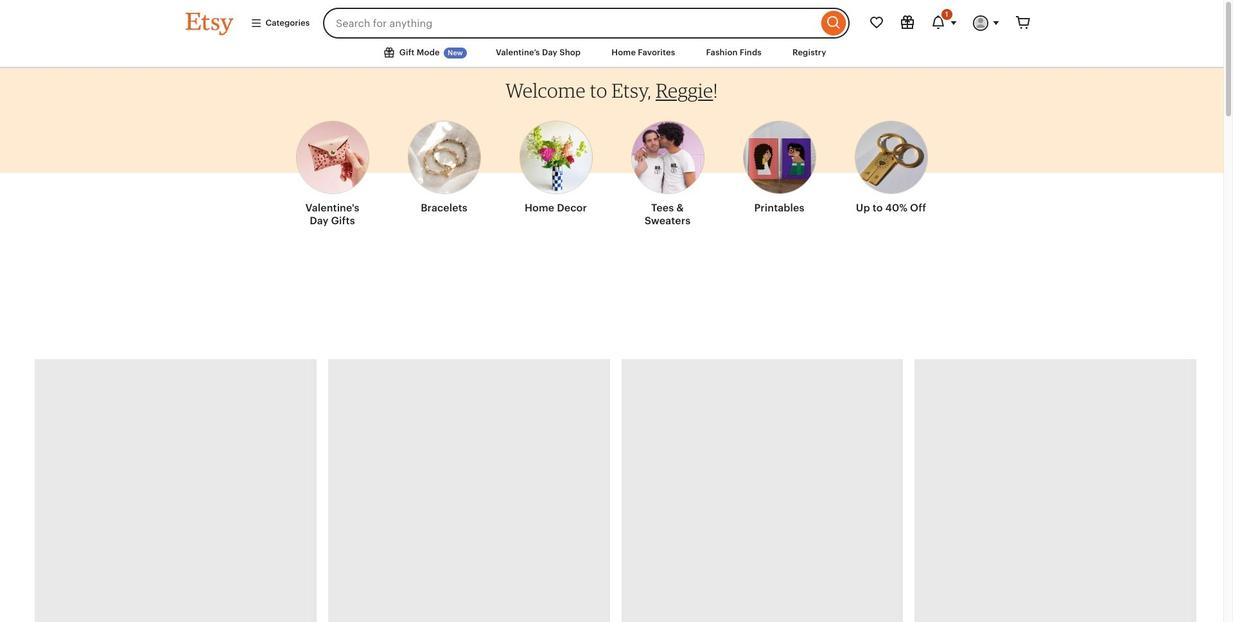 Task type: locate. For each thing, give the bounding box(es) containing it.
Search for anything text field
[[323, 8, 818, 39]]

banner
[[162, 0, 1062, 39]]

None search field
[[323, 8, 850, 39]]

menu bar
[[0, 0, 1224, 68], [162, 39, 1062, 68]]



Task type: vqa. For each thing, say whether or not it's contained in the screenshot.
Kids's for
no



